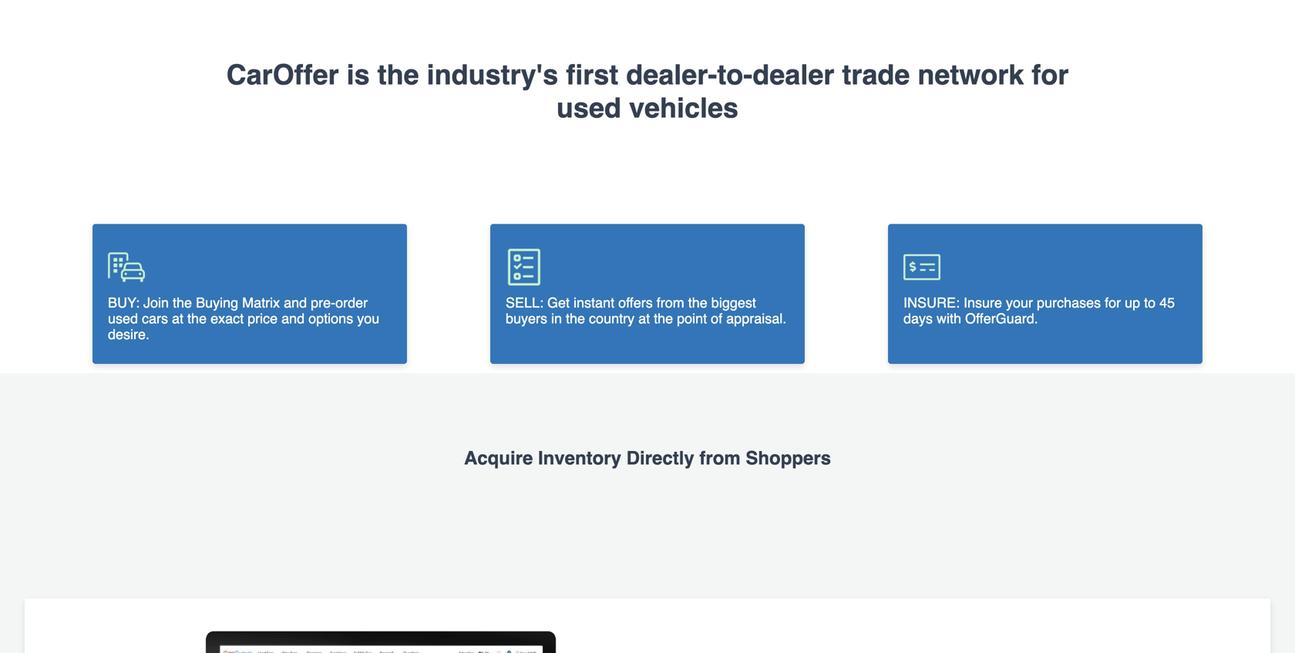 Task type: locate. For each thing, give the bounding box(es) containing it.
from
[[657, 295, 685, 311], [700, 448, 741, 469]]

at right cars at the top
[[172, 311, 184, 327]]

from right directly
[[700, 448, 741, 469]]

1 vertical spatial for
[[1105, 295, 1121, 311]]

buy: join the buying matrix and pre-order used cars at the exact price and options you desire. image
[[108, 249, 145, 286]]

insure: insure your purchases for up to 45 days with offerguard. image
[[904, 249, 941, 286]]

exact
[[211, 311, 244, 327]]

for
[[1032, 59, 1069, 91], [1105, 295, 1121, 311]]

laptop imco image
[[133, 617, 628, 653]]

the left the of
[[688, 295, 708, 311]]

0 vertical spatial from
[[657, 295, 685, 311]]

and right price
[[282, 311, 305, 327]]

sell: get instant offers from the biggest buyers in the country at the point of appraisal. image
[[506, 249, 543, 286]]

first
[[566, 59, 619, 91]]

caroffer is the industry's first dealer-to-dealer trade network for used vehicles
[[226, 59, 1069, 124]]

shoppers
[[746, 448, 831, 469]]

1 horizontal spatial at
[[639, 311, 650, 327]]

matrix
[[242, 295, 280, 311]]

to-
[[717, 59, 753, 91]]

used left cars at the top
[[108, 311, 138, 327]]

point
[[677, 311, 707, 327]]

from right offers
[[657, 295, 685, 311]]

at
[[172, 311, 184, 327], [639, 311, 650, 327]]

offers
[[619, 295, 653, 311]]

industry's
[[427, 59, 559, 91]]

0 vertical spatial used
[[557, 92, 622, 124]]

country
[[589, 311, 635, 327]]

biggest
[[712, 295, 756, 311]]

used inside 'buy: join the buying matrix and pre-order used cars at the exact price and options you desire.'
[[108, 311, 138, 327]]

0 horizontal spatial at
[[172, 311, 184, 327]]

caroffer
[[226, 59, 339, 91]]

the
[[378, 59, 419, 91], [173, 295, 192, 311], [688, 295, 708, 311], [187, 311, 207, 327], [566, 311, 585, 327], [654, 311, 673, 327]]

1 vertical spatial from
[[700, 448, 741, 469]]

used
[[557, 92, 622, 124], [108, 311, 138, 327]]

dealer-
[[626, 59, 717, 91]]

price
[[248, 311, 278, 327]]

the left 'point'
[[654, 311, 673, 327]]

inventory
[[538, 448, 622, 469]]

order
[[336, 295, 368, 311]]

0 horizontal spatial for
[[1032, 59, 1069, 91]]

get
[[548, 295, 570, 311]]

for inside the insure: insure your purchases for up to 45 days with offerguard.
[[1105, 295, 1121, 311]]

is
[[347, 59, 370, 91]]

trade
[[842, 59, 910, 91]]

you
[[357, 311, 380, 327]]

0 horizontal spatial from
[[657, 295, 685, 311]]

offerguard.
[[966, 311, 1039, 327]]

acquire
[[464, 448, 533, 469]]

1 horizontal spatial used
[[557, 92, 622, 124]]

0 horizontal spatial used
[[108, 311, 138, 327]]

at right country
[[639, 311, 650, 327]]

insure: insure your purchases for up to 45 days with offerguard.
[[904, 295, 1175, 327]]

1 horizontal spatial for
[[1105, 295, 1121, 311]]

and
[[284, 295, 307, 311], [282, 311, 305, 327]]

for inside caroffer is the industry's first dealer-to-dealer trade network for used vehicles
[[1032, 59, 1069, 91]]

the right is
[[378, 59, 419, 91]]

1 vertical spatial used
[[108, 311, 138, 327]]

up
[[1125, 295, 1141, 311]]

join
[[143, 295, 169, 311]]

sell: get instant offers from the biggest buyers in the country at the point of appraisal.
[[506, 295, 787, 327]]

desire.
[[108, 327, 150, 342]]

used inside caroffer is the industry's first dealer-to-dealer trade network for used vehicles
[[557, 92, 622, 124]]

used down first at the left
[[557, 92, 622, 124]]

0 vertical spatial for
[[1032, 59, 1069, 91]]



Task type: describe. For each thing, give the bounding box(es) containing it.
network
[[918, 59, 1024, 91]]

the inside caroffer is the industry's first dealer-to-dealer trade network for used vehicles
[[378, 59, 419, 91]]

from inside sell: get instant offers from the biggest buyers in the country at the point of appraisal.
[[657, 295, 685, 311]]

1 horizontal spatial from
[[700, 448, 741, 469]]

insure
[[964, 295, 1003, 311]]

to
[[1145, 295, 1156, 311]]

the right the join
[[173, 295, 192, 311]]

buy: join the buying matrix and pre-order used cars at the exact price and options you desire.
[[108, 295, 380, 342]]

buyers
[[506, 311, 548, 327]]

and left pre-
[[284, 295, 307, 311]]

the right "in"
[[566, 311, 585, 327]]

instant
[[574, 295, 615, 311]]

sell:
[[506, 295, 544, 311]]

pre-
[[311, 295, 336, 311]]

with
[[937, 311, 962, 327]]

directly
[[627, 448, 695, 469]]

at inside sell: get instant offers from the biggest buyers in the country at the point of appraisal.
[[639, 311, 650, 327]]

45
[[1160, 295, 1175, 311]]

of
[[711, 311, 723, 327]]

cars
[[142, 311, 168, 327]]

acquire inventory directly from shoppers
[[464, 448, 831, 469]]

your
[[1006, 295, 1033, 311]]

options
[[309, 311, 353, 327]]

buy:
[[108, 295, 140, 311]]

purchases
[[1037, 295, 1101, 311]]

in
[[551, 311, 562, 327]]

the left "exact"
[[187, 311, 207, 327]]

insure:
[[904, 295, 960, 311]]

dealer
[[753, 59, 835, 91]]

buying
[[196, 295, 238, 311]]

at inside 'buy: join the buying matrix and pre-order used cars at the exact price and options you desire.'
[[172, 311, 184, 327]]

vehicles
[[629, 92, 739, 124]]

days
[[904, 311, 933, 327]]

appraisal.
[[727, 311, 787, 327]]



Task type: vqa. For each thing, say whether or not it's contained in the screenshot.
"SELL: GET INSTANT OFFERS FROM THE BIGGEST BUYERS IN THE COUNTRY AT THE POINT OF APPRAISAL." icon
yes



